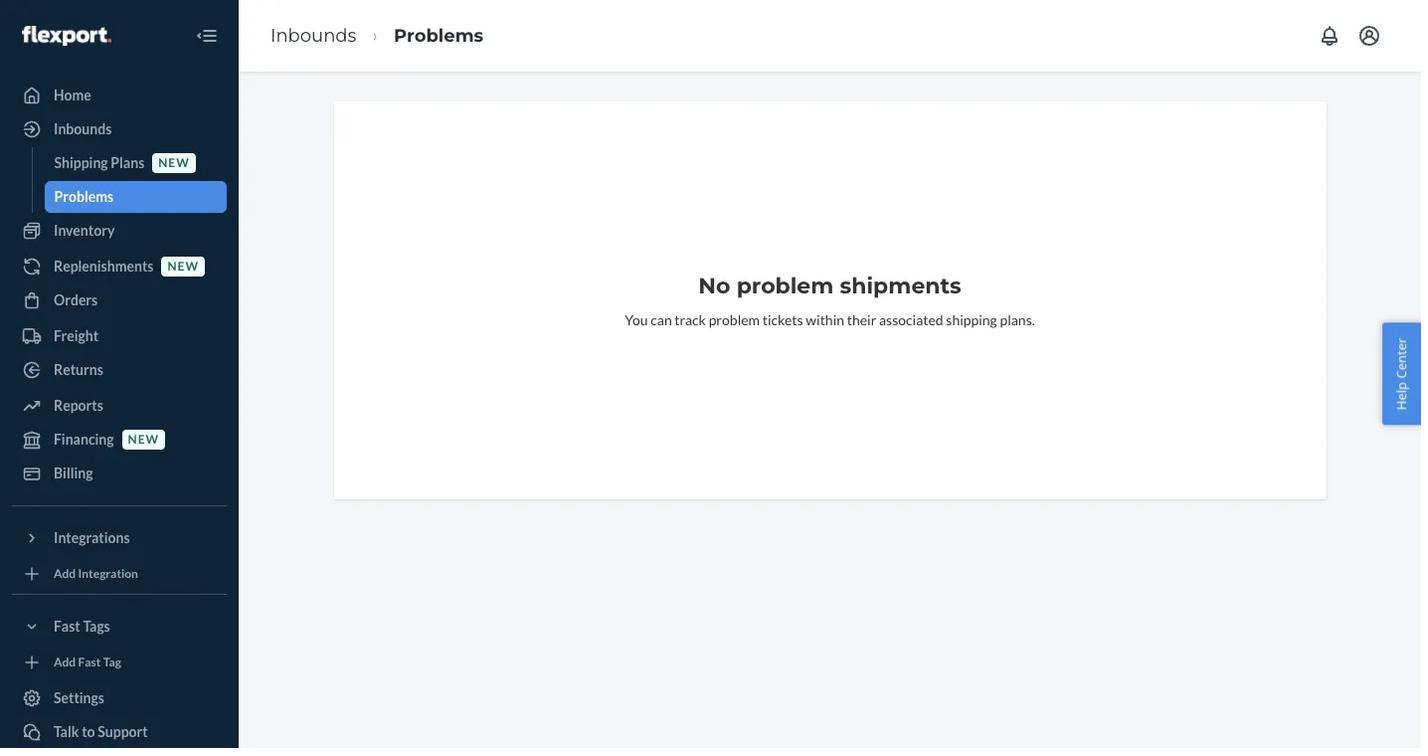 Task type: locate. For each thing, give the bounding box(es) containing it.
add integration
[[54, 567, 138, 582]]

fast
[[54, 618, 80, 635], [78, 655, 101, 670]]

inbounds
[[271, 25, 357, 46], [54, 120, 112, 137]]

you can track problem tickets within their associated shipping plans.
[[625, 311, 1036, 328]]

to
[[82, 723, 95, 740]]

0 vertical spatial add
[[54, 567, 76, 582]]

center
[[1394, 338, 1411, 379]]

problem
[[737, 273, 834, 300], [709, 311, 760, 328]]

talk to support button
[[12, 716, 227, 748]]

shipping plans
[[54, 154, 145, 171]]

add
[[54, 567, 76, 582], [54, 655, 76, 670]]

0 horizontal spatial inbounds
[[54, 120, 112, 137]]

1 add from the top
[[54, 567, 76, 582]]

problems inside breadcrumbs navigation
[[394, 25, 484, 46]]

1 horizontal spatial inbounds
[[271, 25, 357, 46]]

0 vertical spatial inbounds link
[[271, 25, 357, 46]]

new up orders link
[[168, 259, 199, 274]]

0 vertical spatial inbounds
[[271, 25, 357, 46]]

add integration link
[[12, 562, 227, 586]]

2 vertical spatial new
[[128, 432, 159, 447]]

problems
[[394, 25, 484, 46], [54, 188, 114, 205]]

1 vertical spatial new
[[168, 259, 199, 274]]

0 vertical spatial new
[[158, 156, 190, 171]]

problems link inside breadcrumbs navigation
[[394, 25, 484, 46]]

new right plans
[[158, 156, 190, 171]]

0 horizontal spatial problems
[[54, 188, 114, 205]]

1 vertical spatial add
[[54, 655, 76, 670]]

fast left the tags
[[54, 618, 80, 635]]

open notifications image
[[1318, 24, 1342, 48]]

replenishments
[[54, 258, 154, 275]]

1 vertical spatial problem
[[709, 311, 760, 328]]

1 vertical spatial inbounds
[[54, 120, 112, 137]]

support
[[98, 723, 148, 740]]

fast left the tag
[[78, 655, 101, 670]]

no problem shipments
[[699, 273, 962, 300]]

new for replenishments
[[168, 259, 199, 274]]

shipments
[[840, 273, 962, 300]]

0 horizontal spatial problems link
[[44, 181, 227, 213]]

talk
[[54, 723, 79, 740]]

add for add fast tag
[[54, 655, 76, 670]]

2 add from the top
[[54, 655, 76, 670]]

add left "integration"
[[54, 567, 76, 582]]

0 vertical spatial problems link
[[394, 25, 484, 46]]

add for add integration
[[54, 567, 76, 582]]

financing
[[54, 431, 114, 448]]

freight link
[[12, 320, 227, 352]]

new
[[158, 156, 190, 171], [168, 259, 199, 274], [128, 432, 159, 447]]

1 horizontal spatial problems
[[394, 25, 484, 46]]

1 horizontal spatial problems link
[[394, 25, 484, 46]]

problem up tickets
[[737, 273, 834, 300]]

1 vertical spatial problems
[[54, 188, 114, 205]]

breadcrumbs navigation
[[255, 7, 500, 65]]

0 horizontal spatial inbounds link
[[12, 113, 227, 145]]

home
[[54, 87, 91, 103]]

problems link
[[394, 25, 484, 46], [44, 181, 227, 213]]

0 vertical spatial fast
[[54, 618, 80, 635]]

add up settings
[[54, 655, 76, 670]]

flexport logo image
[[22, 26, 111, 45]]

problem down 'no'
[[709, 311, 760, 328]]

0 vertical spatial problems
[[394, 25, 484, 46]]

shipping
[[947, 311, 998, 328]]

fast tags
[[54, 618, 110, 635]]

new down reports link
[[128, 432, 159, 447]]

inventory link
[[12, 215, 227, 247]]

orders link
[[12, 285, 227, 316]]

fast tags button
[[12, 611, 227, 643]]

1 vertical spatial inbounds link
[[12, 113, 227, 145]]

home link
[[12, 80, 227, 111]]

open account menu image
[[1358, 24, 1382, 48]]

inbounds link
[[271, 25, 357, 46], [12, 113, 227, 145]]

no
[[699, 273, 731, 300]]

1 horizontal spatial inbounds link
[[271, 25, 357, 46]]



Task type: vqa. For each thing, say whether or not it's contained in the screenshot.
Free
no



Task type: describe. For each thing, give the bounding box(es) containing it.
billing link
[[12, 458, 227, 490]]

integrations
[[54, 529, 130, 546]]

fast inside dropdown button
[[54, 618, 80, 635]]

inbounds inside breadcrumbs navigation
[[271, 25, 357, 46]]

plans.
[[1001, 311, 1036, 328]]

billing
[[54, 465, 93, 482]]

settings link
[[12, 683, 227, 714]]

add fast tag
[[54, 655, 121, 670]]

settings
[[54, 690, 104, 707]]

help
[[1394, 382, 1411, 410]]

1 vertical spatial problems link
[[44, 181, 227, 213]]

problems inside "link"
[[54, 188, 114, 205]]

integrations button
[[12, 522, 227, 554]]

shipping
[[54, 154, 108, 171]]

new for shipping plans
[[158, 156, 190, 171]]

reports
[[54, 397, 103, 414]]

freight
[[54, 327, 99, 344]]

close navigation image
[[195, 24, 219, 48]]

0 vertical spatial problem
[[737, 273, 834, 300]]

inbounds inside "link"
[[54, 120, 112, 137]]

orders
[[54, 292, 98, 308]]

help center
[[1394, 338, 1411, 410]]

returns link
[[12, 354, 227, 386]]

integration
[[78, 567, 138, 582]]

tag
[[103, 655, 121, 670]]

plans
[[111, 154, 145, 171]]

you
[[625, 311, 648, 328]]

1 vertical spatial fast
[[78, 655, 101, 670]]

track
[[675, 311, 706, 328]]

help center button
[[1384, 323, 1422, 425]]

tickets
[[763, 311, 804, 328]]

within
[[806, 311, 845, 328]]

can
[[651, 311, 672, 328]]

returns
[[54, 361, 103, 378]]

tags
[[83, 618, 110, 635]]

add fast tag link
[[12, 651, 227, 675]]

reports link
[[12, 390, 227, 422]]

new for financing
[[128, 432, 159, 447]]

inventory
[[54, 222, 115, 239]]

associated
[[880, 311, 944, 328]]

talk to support
[[54, 723, 148, 740]]

their
[[848, 311, 877, 328]]



